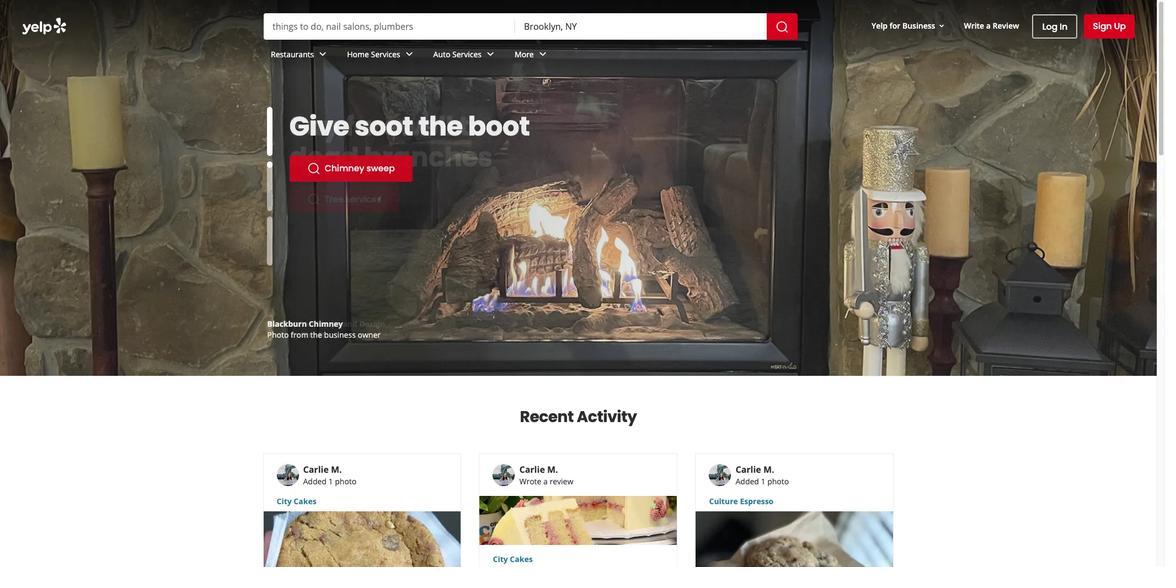 Task type: locate. For each thing, give the bounding box(es) containing it.
city for left 'city cakes' link
[[277, 497, 292, 507]]

branches
[[364, 139, 493, 176]]

chimney sweep
[[325, 162, 395, 175]]

None search field
[[264, 13, 800, 40]]

cakes
[[294, 497, 317, 507], [510, 555, 533, 565]]

1 horizontal spatial carlie m. added 1 photo
[[736, 464, 789, 487]]

1 horizontal spatial 24 chevron down v2 image
[[484, 48, 497, 61]]

0 vertical spatial a
[[987, 20, 991, 31]]

m. inside the carlie m. wrote a review
[[548, 464, 558, 476]]

1 horizontal spatial a
[[987, 20, 991, 31]]

1 horizontal spatial services
[[453, 49, 482, 59]]

1 carlie from the left
[[303, 464, 329, 476]]

1 horizontal spatial city cakes link
[[493, 555, 664, 566]]

2 services from the left
[[453, 49, 482, 59]]

services inside 'home services' link
[[371, 49, 400, 59]]

3 carlie from the left
[[736, 464, 762, 476]]

1 added from the left
[[303, 477, 327, 487]]

culture espresso link
[[710, 497, 881, 508]]

photo of carlie m. image
[[277, 465, 299, 487], [493, 465, 515, 487], [710, 465, 732, 487]]

photo
[[267, 330, 289, 341], [267, 330, 289, 341]]

up
[[1115, 20, 1127, 33]]

1 vertical spatial the
[[311, 330, 322, 341]]

1 vertical spatial cakes
[[510, 555, 533, 565]]

carlie
[[303, 464, 329, 476], [520, 464, 545, 476], [736, 464, 762, 476]]

0 vertical spatial 24 search v2 image
[[307, 162, 320, 176]]

0 horizontal spatial services
[[371, 49, 400, 59]]

1 horizontal spatial none field
[[524, 20, 758, 33]]

1 horizontal spatial the
[[419, 108, 463, 145]]

design
[[359, 319, 385, 330]]

home services
[[347, 49, 400, 59]]

chimney up tree services link
[[325, 162, 364, 175]]

carlie for city cakes
[[303, 464, 329, 476]]

1 for cakes
[[329, 477, 333, 487]]

more
[[515, 49, 534, 59]]

2 carlie m. added 1 photo from the left
[[736, 464, 789, 487]]

24 chevron down v2 image for restaurants
[[316, 48, 330, 61]]

services right auto
[[453, 49, 482, 59]]

city cakes
[[277, 497, 317, 507], [493, 555, 533, 565]]

0 vertical spatial city cakes
[[277, 497, 317, 507]]

1 carlie m. link from the left
[[303, 464, 342, 476]]

soot
[[355, 108, 413, 145]]

1 vertical spatial city cakes link
[[493, 555, 664, 566]]

city
[[277, 497, 292, 507], [493, 555, 508, 565]]

0 horizontal spatial city cakes
[[277, 497, 317, 507]]

select slide image
[[267, 107, 272, 156]]

city cakes for 'city cakes' link to the bottom
[[493, 555, 533, 565]]

log in link
[[1033, 14, 1078, 39]]

24 search v2 image inside tree services link
[[307, 193, 320, 206]]

services for home services
[[371, 49, 400, 59]]

services inside auto services link
[[453, 49, 482, 59]]

added for espresso
[[736, 477, 759, 487]]

photo for cakes
[[335, 477, 357, 487]]

Near text field
[[524, 20, 758, 33]]

0 horizontal spatial cakes
[[294, 497, 317, 507]]

the
[[419, 108, 463, 145], [311, 330, 322, 341]]

24 search v2 image down say
[[307, 162, 320, 176]]

0 horizontal spatial none field
[[273, 20, 507, 33]]

2 added from the left
[[736, 477, 759, 487]]

2 horizontal spatial carlie m. link
[[736, 464, 775, 476]]

24 search v2 image for give soot the boot
[[307, 162, 320, 176]]

chimney
[[325, 162, 364, 175], [309, 319, 343, 330]]

1 vertical spatial 24 search v2 image
[[307, 193, 320, 206]]

0 horizontal spatial 1
[[329, 477, 333, 487]]

photo
[[335, 477, 357, 487], [768, 477, 789, 487]]

carlie inside the carlie m. wrote a review
[[520, 464, 545, 476]]

1 24 search v2 image from the top
[[307, 162, 320, 176]]

farewell
[[345, 108, 454, 145]]

2 24 search v2 image from the top
[[307, 193, 320, 206]]

a inside the carlie m. wrote a review
[[544, 477, 548, 487]]

2 photo from the left
[[768, 477, 789, 487]]

dead
[[290, 139, 359, 176]]

and
[[343, 319, 357, 330]]

1 horizontal spatial 1
[[761, 477, 766, 487]]

1 carlie m. added 1 photo from the left
[[303, 464, 357, 487]]

chimney up tim m. link
[[309, 319, 343, 330]]

city for 'city cakes' link to the bottom
[[493, 555, 508, 565]]

recent activity
[[520, 407, 637, 428]]

3 carlie m. link from the left
[[736, 464, 775, 476]]

24 search v2 image left 'tree'
[[307, 193, 320, 206]]

restaurants
[[271, 49, 314, 59]]

2 horizontal spatial 24 chevron down v2 image
[[536, 48, 550, 61]]

photo of carlie m. image for culture
[[710, 465, 732, 487]]

turftim
[[267, 319, 298, 330]]

home
[[347, 49, 369, 59]]

by
[[291, 330, 300, 341]]

1 vertical spatial a
[[544, 477, 548, 487]]

give
[[290, 108, 350, 145]]

m.
[[318, 330, 327, 341], [331, 464, 342, 476], [548, 464, 558, 476], [764, 464, 775, 476]]

2 none field from the left
[[524, 20, 758, 33]]

None search field
[[0, 0, 1157, 72]]

1
[[329, 477, 333, 487], [761, 477, 766, 487]]

1 horizontal spatial photo
[[768, 477, 789, 487]]

2 carlie from the left
[[520, 464, 545, 476]]

a right wrote
[[544, 477, 548, 487]]

Find text field
[[273, 20, 507, 33]]

1 photo from the left
[[335, 477, 357, 487]]

1 services from the left
[[371, 49, 400, 59]]

blackburn chimney link
[[267, 319, 343, 330]]

home services link
[[338, 40, 425, 72]]

carlie m. added 1 photo
[[303, 464, 357, 487], [736, 464, 789, 487]]

the inside blackburn chimney photo from the business owner
[[311, 330, 322, 341]]

tim m. link
[[302, 330, 327, 341]]

a
[[987, 20, 991, 31], [544, 477, 548, 487]]

0 horizontal spatial a
[[544, 477, 548, 487]]

explore banner section banner
[[0, 0, 1157, 376]]

espresso
[[740, 497, 774, 507]]

1 horizontal spatial city
[[493, 555, 508, 565]]

owner
[[358, 330, 381, 341]]

chimney inside blackburn chimney photo from the business owner
[[309, 319, 343, 330]]

24 chevron down v2 image inside more 'link'
[[536, 48, 550, 61]]

24 chevron down v2 image
[[316, 48, 330, 61], [484, 48, 497, 61], [536, 48, 550, 61]]

none field find
[[273, 20, 507, 33]]

None field
[[273, 20, 507, 33], [524, 20, 758, 33]]

wrote
[[520, 477, 542, 487]]

0 horizontal spatial carlie m. link
[[303, 464, 342, 476]]

1 1 from the left
[[329, 477, 333, 487]]

culture espresso
[[710, 497, 774, 507]]

services
[[371, 49, 400, 59], [453, 49, 482, 59]]

1 vertical spatial chimney
[[309, 319, 343, 330]]

m. inside turftim landscape and design photo by tim m.
[[318, 330, 327, 341]]

1 horizontal spatial carlie
[[520, 464, 545, 476]]

photo of carlie m. image for city
[[277, 465, 299, 487]]

added
[[303, 477, 327, 487], [736, 477, 759, 487]]

city cakes for left 'city cakes' link
[[277, 497, 317, 507]]

2 horizontal spatial carlie
[[736, 464, 762, 476]]

3 photo of carlie m. image from the left
[[710, 465, 732, 487]]

a right write
[[987, 20, 991, 31]]

say
[[290, 108, 340, 145]]

1 horizontal spatial added
[[736, 477, 759, 487]]

24 chevron down v2 image inside restaurants link
[[316, 48, 330, 61]]

2 24 chevron down v2 image from the left
[[484, 48, 497, 61]]

city cakes link
[[277, 497, 448, 508], [493, 555, 664, 566]]

log in
[[1043, 20, 1068, 33]]

3 24 chevron down v2 image from the left
[[536, 48, 550, 61]]

24 chevron down v2 image right more
[[536, 48, 550, 61]]

2 horizontal spatial photo of carlie m. image
[[710, 465, 732, 487]]

services left 24 chevron down v2 image
[[371, 49, 400, 59]]

1 horizontal spatial cakes
[[510, 555, 533, 565]]

1 vertical spatial city
[[493, 555, 508, 565]]

1 horizontal spatial photo of carlie m. image
[[493, 465, 515, 487]]

turftim landscape and design photo by tim m.
[[267, 319, 385, 341]]

write a review
[[965, 20, 1020, 31]]

tree services
[[325, 193, 381, 206]]

sign
[[1094, 20, 1113, 33]]

0 horizontal spatial carlie
[[303, 464, 329, 476]]

0 vertical spatial the
[[419, 108, 463, 145]]

more link
[[506, 40, 558, 72]]

1 vertical spatial city cakes
[[493, 555, 533, 565]]

0 horizontal spatial 24 chevron down v2 image
[[316, 48, 330, 61]]

2 1 from the left
[[761, 477, 766, 487]]

24 chevron down v2 image inside auto services link
[[484, 48, 497, 61]]

business categories element
[[262, 40, 1135, 72]]

0 horizontal spatial the
[[311, 330, 322, 341]]

cakes for left 'city cakes' link
[[294, 497, 317, 507]]

1 24 chevron down v2 image from the left
[[316, 48, 330, 61]]

to
[[459, 108, 486, 145]]

1 horizontal spatial carlie m. link
[[520, 464, 558, 476]]

carlie m. link
[[303, 464, 342, 476], [520, 464, 558, 476], [736, 464, 775, 476]]

0 horizontal spatial carlie m. added 1 photo
[[303, 464, 357, 487]]

1 photo of carlie m. image from the left
[[277, 465, 299, 487]]

0 vertical spatial city cakes link
[[277, 497, 448, 508]]

photo inside blackburn chimney photo from the business owner
[[267, 330, 289, 341]]

2 carlie m. link from the left
[[520, 464, 558, 476]]

1 horizontal spatial city cakes
[[493, 555, 533, 565]]

0 vertical spatial cakes
[[294, 497, 317, 507]]

0 vertical spatial city
[[277, 497, 292, 507]]

24 search v2 image inside chimney sweep link
[[307, 162, 320, 176]]

1 none field from the left
[[273, 20, 507, 33]]

24 search v2 image
[[307, 162, 320, 176], [307, 193, 320, 206]]

0 horizontal spatial city
[[277, 497, 292, 507]]

explore recent activity section section
[[254, 377, 903, 568]]

24 chevron down v2 image right auto services
[[484, 48, 497, 61]]

0 horizontal spatial photo of carlie m. image
[[277, 465, 299, 487]]

auto services
[[434, 49, 482, 59]]

from
[[291, 330, 309, 341]]

0 horizontal spatial added
[[303, 477, 327, 487]]

24 chevron down v2 image right restaurants
[[316, 48, 330, 61]]

0 horizontal spatial photo
[[335, 477, 357, 487]]



Task type: describe. For each thing, give the bounding box(es) containing it.
tim
[[302, 330, 316, 341]]

recent
[[520, 407, 574, 428]]

write
[[965, 20, 985, 31]]

write a review link
[[960, 16, 1024, 36]]

carlie m. added 1 photo for culture espresso
[[736, 464, 789, 487]]

cakes for 'city cakes' link to the bottom
[[510, 555, 533, 565]]

a inside search field
[[987, 20, 991, 31]]

turftim landscape and design link
[[267, 319, 385, 330]]

carlie m. added 1 photo for city cakes
[[303, 464, 357, 487]]

log
[[1043, 20, 1058, 33]]

auto
[[434, 49, 451, 59]]

business
[[903, 20, 936, 31]]

24 chevron down v2 image for auto services
[[484, 48, 497, 61]]

photo for espresso
[[768, 477, 789, 487]]

restaurants link
[[262, 40, 338, 72]]

auto services link
[[425, 40, 506, 72]]

business
[[324, 330, 356, 341]]

chimney sweep link
[[290, 156, 413, 182]]

blackburn chimney photo from the business owner
[[267, 319, 381, 341]]

blackburn
[[267, 319, 307, 330]]

24 chevron down v2 image for more
[[536, 48, 550, 61]]

photo inside turftim landscape and design photo by tim m.
[[267, 330, 289, 341]]

review
[[993, 20, 1020, 31]]

boot
[[468, 108, 530, 145]]

carlie m. wrote a review
[[520, 464, 574, 487]]

landscape
[[300, 319, 341, 330]]

services
[[346, 193, 381, 206]]

0 horizontal spatial city cakes link
[[277, 497, 448, 508]]

in
[[1060, 20, 1068, 33]]

none search field containing sign up
[[0, 0, 1157, 72]]

sign up
[[1094, 20, 1127, 33]]

yelp
[[872, 20, 888, 31]]

16 chevron down v2 image
[[938, 21, 947, 30]]

tree
[[325, 193, 344, 206]]

search image
[[776, 20, 789, 33]]

carlie m. link for city cakes
[[303, 464, 342, 476]]

none field near
[[524, 20, 758, 33]]

none search field inside search field
[[264, 13, 800, 40]]

2 photo of carlie m. image from the left
[[493, 465, 515, 487]]

24 search v2 image for say farewell to dead branches
[[307, 193, 320, 206]]

for
[[890, 20, 901, 31]]

activity
[[577, 407, 637, 428]]

services for auto services
[[453, 49, 482, 59]]

carlie for culture espresso
[[736, 464, 762, 476]]

added for cakes
[[303, 477, 327, 487]]

24 chevron down v2 image
[[403, 48, 416, 61]]

sweep
[[367, 162, 395, 175]]

carlie m. link for culture espresso
[[736, 464, 775, 476]]

1 for espresso
[[761, 477, 766, 487]]

culture
[[710, 497, 738, 507]]

m. for 'photo of carlie m.' related to culture
[[764, 464, 775, 476]]

0 vertical spatial chimney
[[325, 162, 364, 175]]

yelp for business
[[872, 20, 936, 31]]

tree services link
[[290, 187, 399, 213]]

m. for second 'photo of carlie m.' from left
[[548, 464, 558, 476]]

m. for city's 'photo of carlie m.'
[[331, 464, 342, 476]]

say farewell to dead branches
[[290, 108, 493, 176]]

yelp for business button
[[868, 16, 951, 36]]

sign up link
[[1085, 14, 1135, 39]]

review
[[550, 477, 574, 487]]

give soot the boot
[[290, 108, 530, 145]]



Task type: vqa. For each thing, say whether or not it's contained in the screenshot.
soot
yes



